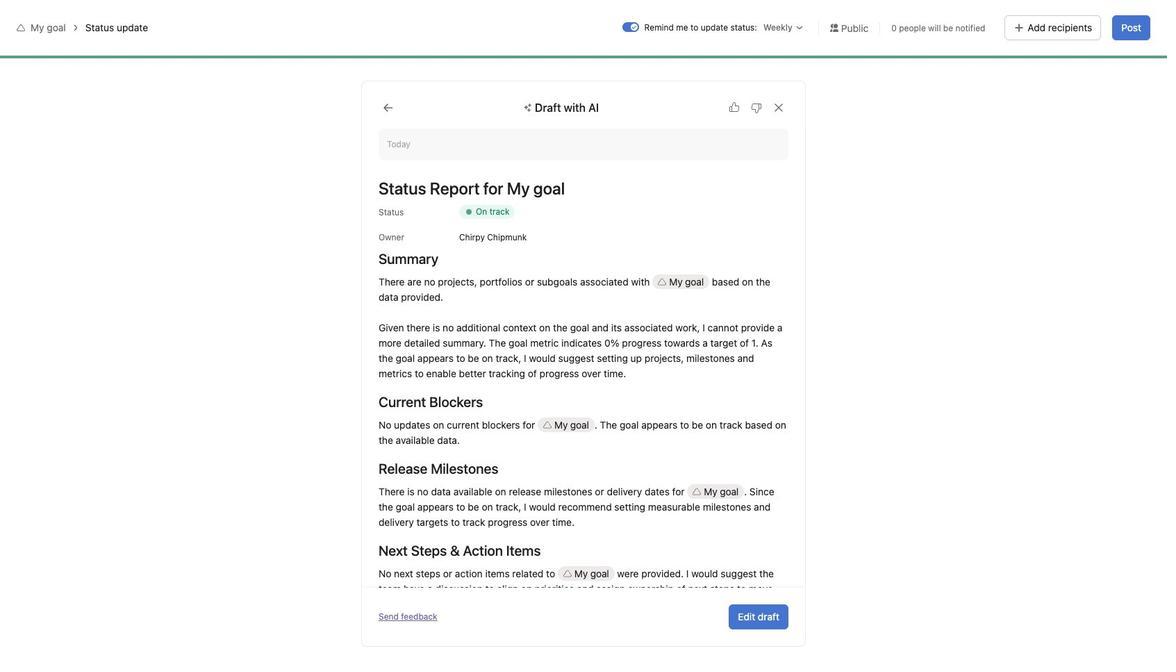 Task type: describe. For each thing, give the bounding box(es) containing it.
close this dialog image
[[773, 102, 784, 113]]

cc image
[[1083, 51, 1095, 67]]

helpful, provide written feedback image
[[729, 102, 740, 113]]

Goal name text field
[[346, 106, 988, 156]]



Task type: vqa. For each thing, say whether or not it's contained in the screenshot.
Update
no



Task type: locate. For each thing, give the bounding box(es) containing it.
switch
[[622, 22, 639, 32]]

not helpful, provide written feedback image
[[751, 102, 762, 113]]

add to starred image
[[323, 61, 334, 72]]

show options image
[[284, 61, 295, 72]]

go back image
[[383, 102, 394, 113]]

0 likes. click to like this task image
[[303, 61, 314, 72]]

list box
[[420, 6, 753, 28]]



